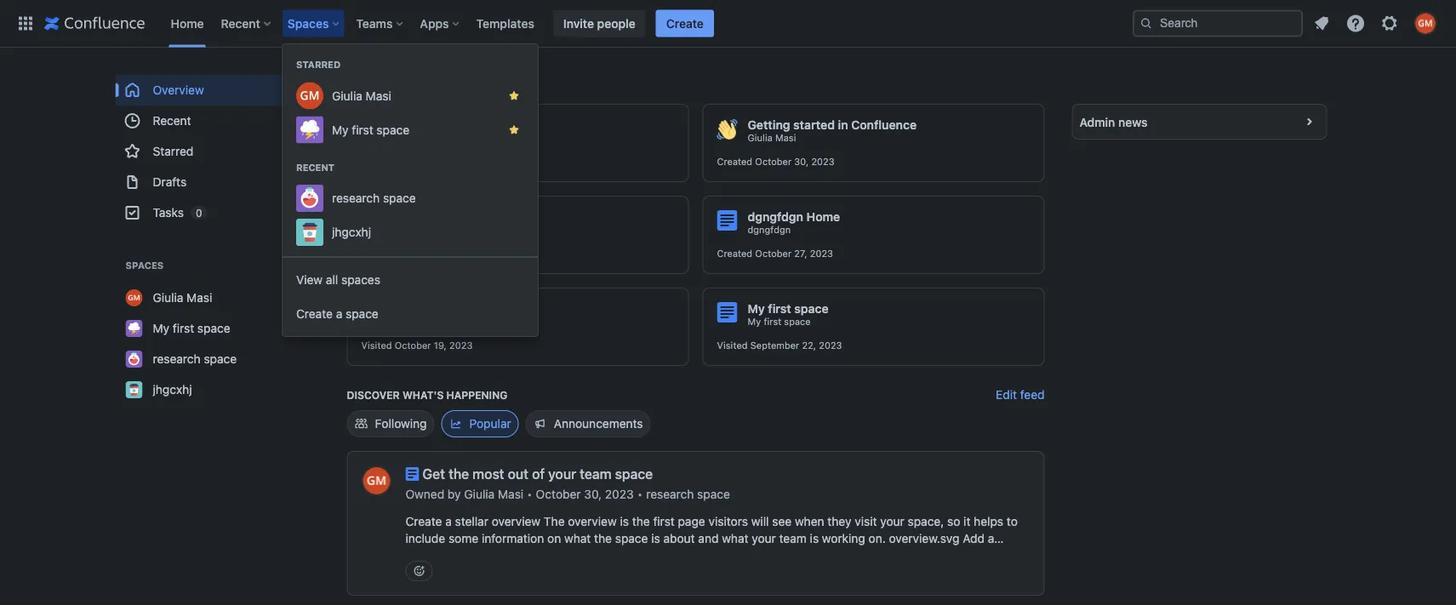 Task type: describe. For each thing, give the bounding box(es) containing it.
image.
[[447, 549, 484, 563]]

apps
[[420, 16, 449, 30]]

page
[[678, 515, 706, 529]]

1 • from the left
[[527, 487, 533, 501]]

edit feed
[[996, 388, 1045, 402]]

september
[[751, 340, 800, 351]]

help icon image
[[1346, 13, 1366, 34]]

edited
[[361, 248, 390, 259]]

first inside the create a stellar overview the overview is the first page visitors will see when they visit your space, so it helps to include some information on what the space is about and what your team is working on. overview.svg add a header image. this gives your overview visual appeal and makes it welcoming for visitors. explain what the space is for. start
[[653, 515, 675, 529]]

this
[[487, 549, 510, 563]]

search image
[[1140, 17, 1154, 30]]

so
[[948, 515, 961, 529]]

2 horizontal spatial what
[[942, 549, 968, 563]]

makes
[[724, 549, 759, 563]]

1 vertical spatial jhgcxhj
[[153, 383, 192, 397]]

october up the
[[536, 487, 581, 501]]

helps
[[974, 515, 1004, 529]]

stellar
[[455, 515, 489, 529]]

templates link
[[471, 10, 540, 37]]

a for stellar
[[445, 515, 452, 529]]

group containing overview
[[115, 75, 320, 228]]

home inside dgngfdgn home dgngfdgn
[[807, 210, 840, 224]]

welcoming
[[773, 549, 831, 563]]

by
[[448, 487, 461, 501]]

october for created october 27, 2023
[[755, 248, 792, 259]]

1 dgngfdgn from the top
[[748, 210, 804, 224]]

2023 for visited october 19, 2023
[[449, 340, 473, 351]]

admin news
[[1080, 115, 1148, 129]]

visual
[[625, 549, 657, 563]]

2 dgngfdgn from the top
[[748, 224, 791, 235]]

invite people button
[[553, 10, 646, 37]]

create a space button
[[283, 297, 538, 331]]

research space for the topmost "research space" link
[[332, 191, 416, 205]]

announcements
[[554, 417, 643, 431]]

overview up information
[[492, 515, 541, 529]]

some
[[449, 532, 479, 546]]

0 horizontal spatial what
[[564, 532, 591, 546]]

up
[[374, 77, 388, 89]]

working
[[822, 532, 866, 546]]

edit
[[996, 388, 1017, 402]]

invite people
[[563, 16, 636, 30]]

0 horizontal spatial it
[[762, 549, 769, 563]]

the
[[544, 515, 565, 529]]

1 horizontal spatial starred
[[296, 59, 341, 70]]

out
[[508, 466, 529, 482]]

0 horizontal spatial recent
[[153, 114, 191, 128]]

giulia masi image
[[363, 467, 390, 495]]

pick up where you left off
[[347, 77, 504, 89]]

the down add
[[972, 549, 989, 563]]

masi inside starred element
[[366, 89, 391, 103]]

visitors
[[709, 515, 748, 529]]

starred element
[[283, 79, 538, 147]]

recent inside dropdown button
[[221, 16, 260, 30]]

create for create a space
[[296, 307, 333, 321]]

admin news button
[[1073, 105, 1327, 139]]

home link
[[166, 10, 209, 37]]

the up by on the bottom of page
[[449, 466, 469, 482]]

your down will on the bottom right
[[752, 532, 776, 546]]

get the most out of your team space link
[[423, 466, 657, 483]]

on
[[548, 532, 561, 546]]

they
[[828, 515, 852, 529]]

getting
[[748, 118, 791, 132]]

templates
[[476, 16, 535, 30]]

2023 up "visual"
[[605, 487, 634, 501]]

banner containing home
[[0, 0, 1457, 48]]

following
[[375, 417, 427, 431]]

view
[[296, 273, 323, 287]]

0
[[196, 207, 202, 219]]

spaces button
[[282, 10, 346, 37]]

0 vertical spatial and
[[698, 532, 719, 546]]

the down october 30, 2023 button
[[594, 532, 612, 546]]

all
[[326, 273, 338, 287]]

dgngfdgn home dgngfdgn
[[748, 210, 840, 235]]

what's
[[403, 389, 444, 401]]

drafts link
[[115, 167, 320, 198]]

my inside starred element
[[332, 123, 349, 137]]

overview link
[[115, 75, 320, 106]]

2 vertical spatial research
[[646, 487, 694, 501]]

add
[[963, 532, 985, 546]]

october 30, 2023 button
[[536, 486, 634, 503]]

admin
[[1080, 115, 1116, 129]]

spaces
[[341, 273, 380, 287]]

overview left "visual"
[[573, 549, 622, 563]]

add reaction image
[[412, 564, 426, 578]]

appeal
[[660, 549, 697, 563]]

my first space link for visited
[[748, 316, 811, 328]]

on.
[[869, 532, 886, 546]]

my first space my first space
[[748, 302, 829, 327]]

will
[[751, 515, 769, 529]]

overview.svg
[[889, 532, 960, 546]]

create link
[[656, 10, 714, 37]]

owned
[[406, 487, 445, 501]]

teams
[[356, 16, 393, 30]]

discover what's happening
[[347, 389, 508, 401]]

get the most out of your team space
[[423, 466, 653, 482]]

30, for edited october 30, 2023
[[432, 248, 446, 259]]

include
[[406, 532, 445, 546]]

22,
[[802, 340, 816, 351]]

see
[[772, 515, 792, 529]]

visited for visited september 22, 2023
[[717, 340, 748, 351]]

the up "visual"
[[632, 515, 650, 529]]

1 vertical spatial overview
[[392, 118, 446, 132]]

owned by giulia masi • october 30, 2023 • research space
[[406, 487, 730, 501]]

0 horizontal spatial my first space
[[153, 321, 230, 335]]

get
[[423, 466, 445, 482]]

visited september 22, 2023
[[717, 340, 842, 351]]

your down on
[[546, 549, 570, 563]]

:wave: image
[[717, 119, 738, 140]]

giulia masi inside starred element
[[332, 89, 391, 103]]

october for created october 30, 2023
[[755, 156, 792, 167]]

when
[[795, 515, 825, 529]]

created october 27, 2023
[[717, 248, 833, 259]]

in
[[838, 118, 848, 132]]

popular
[[470, 417, 511, 431]]

news
[[1119, 115, 1148, 129]]

discover
[[347, 389, 400, 401]]

for
[[835, 549, 850, 563]]

header
[[406, 549, 444, 563]]



Task type: locate. For each thing, give the bounding box(es) containing it.
1 vertical spatial starred
[[153, 144, 194, 158]]

0 vertical spatial a
[[336, 307, 343, 321]]

1 vertical spatial research space link
[[115, 344, 320, 375]]

0 vertical spatial research space
[[332, 191, 416, 205]]

home
[[171, 16, 204, 30], [807, 210, 840, 224]]

what right on
[[564, 532, 591, 546]]

0 vertical spatial research
[[332, 191, 380, 205]]

overview up recent link
[[153, 83, 204, 97]]

settings icon image
[[1380, 13, 1400, 34]]

create inside the create a stellar overview the overview is the first page visitors will see when they visit your space, so it helps to include some information on what the space is about and what your team is working on. overview.svg add a header image. this gives your overview visual appeal and makes it welcoming for visitors. explain what the space is for. start
[[406, 515, 442, 529]]

recent element
[[283, 181, 538, 249]]

1 vertical spatial 30,
[[432, 248, 446, 259]]

most
[[473, 466, 504, 482]]

0 vertical spatial spaces
[[288, 16, 329, 30]]

0 horizontal spatial •
[[527, 487, 533, 501]]

your up on.
[[881, 515, 905, 529]]

0 vertical spatial unstar this space image
[[507, 123, 521, 137]]

a inside popup button
[[336, 307, 343, 321]]

starred down the spaces dropdown button
[[296, 59, 341, 70]]

my first space inside starred element
[[332, 123, 410, 137]]

created down dgngfdgn link
[[717, 248, 753, 259]]

group containing view all spaces
[[283, 256, 538, 336]]

1 horizontal spatial team
[[779, 532, 807, 546]]

2 created from the top
[[717, 248, 753, 259]]

1 vertical spatial home
[[807, 210, 840, 224]]

0 vertical spatial my first space
[[332, 123, 410, 137]]

2 horizontal spatial a
[[988, 532, 995, 546]]

create for create a stellar overview the overview is the first page visitors will see when they visit your space, so it helps to include some information on what the space is about and what your team is working on. overview.svg add a header image. this gives your overview visual appeal and makes it welcoming for visitors. explain what the space is for. start
[[406, 515, 442, 529]]

0 vertical spatial starred
[[296, 59, 341, 70]]

0 vertical spatial team
[[580, 466, 612, 482]]

2 vertical spatial create
[[406, 515, 442, 529]]

2023 down started
[[812, 156, 835, 167]]

2023 right the 19,
[[449, 340, 473, 351]]

research space inside recent element
[[332, 191, 416, 205]]

2023 for created october 30, 2023
[[812, 156, 835, 167]]

1 vertical spatial created
[[717, 248, 753, 259]]

0 horizontal spatial 30,
[[432, 248, 446, 259]]

1 created from the top
[[717, 156, 753, 167]]

about
[[664, 532, 695, 546]]

0 horizontal spatial team
[[580, 466, 612, 482]]

starred
[[296, 59, 341, 70], [153, 144, 194, 158]]

research space for middle "research space" link
[[153, 352, 237, 366]]

teams button
[[351, 10, 410, 37]]

view all spaces link
[[283, 263, 538, 297]]

announcements button
[[526, 410, 651, 438]]

overview
[[492, 515, 541, 529], [568, 515, 617, 529], [573, 549, 622, 563]]

apps button
[[415, 10, 466, 37]]

following button
[[347, 410, 435, 438]]

giulia masi
[[332, 89, 391, 103], [392, 132, 440, 143], [748, 132, 796, 143], [153, 291, 212, 305]]

and
[[698, 532, 719, 546], [700, 549, 720, 563]]

0 vertical spatial group
[[115, 75, 320, 228]]

2 horizontal spatial research
[[646, 487, 694, 501]]

happening
[[447, 389, 508, 401]]

research for middle "research space" link
[[153, 352, 201, 366]]

2 vertical spatial recent
[[296, 162, 335, 173]]

0 vertical spatial research space link
[[283, 181, 538, 215]]

1 horizontal spatial unstar this space image
[[507, 123, 521, 137]]

notification icon image
[[1312, 13, 1332, 34]]

1 vertical spatial research space
[[153, 352, 237, 366]]

1 horizontal spatial my first space
[[332, 123, 410, 137]]

1 vertical spatial my first space
[[153, 321, 230, 335]]

where
[[391, 77, 429, 89]]

1 horizontal spatial •
[[637, 487, 643, 501]]

2 horizontal spatial 30,
[[795, 156, 809, 167]]

0 vertical spatial created
[[717, 156, 753, 167]]

0 horizontal spatial spaces
[[126, 260, 164, 271]]

global element
[[10, 0, 1130, 47]]

my first space link for recent
[[283, 113, 538, 147]]

your
[[548, 466, 577, 482], [881, 515, 905, 529], [752, 532, 776, 546], [546, 549, 570, 563]]

2023 for edited october 30, 2023
[[449, 248, 472, 259]]

0 horizontal spatial home
[[171, 16, 204, 30]]

visited left september
[[717, 340, 748, 351]]

pick
[[347, 77, 371, 89]]

1 vertical spatial research
[[153, 352, 201, 366]]

created for created october 27, 2023
[[717, 248, 753, 259]]

home left recent dropdown button on the top left of the page
[[171, 16, 204, 30]]

unstar this space image
[[507, 123, 521, 137], [296, 322, 309, 335]]

banner
[[0, 0, 1457, 48]]

1 horizontal spatial spaces
[[288, 16, 329, 30]]

recent
[[221, 16, 260, 30], [153, 114, 191, 128], [296, 162, 335, 173]]

1 vertical spatial recent
[[153, 114, 191, 128]]

gives
[[514, 549, 542, 563]]

dgngfdgn link
[[748, 224, 791, 236]]

2 vertical spatial 30,
[[584, 487, 602, 501]]

0 horizontal spatial starred
[[153, 144, 194, 158]]

jhgcxhj link
[[283, 215, 538, 249], [115, 375, 320, 405]]

home inside the global element
[[171, 16, 204, 30]]

0 vertical spatial create
[[666, 16, 704, 30]]

0 horizontal spatial create
[[296, 307, 333, 321]]

30, up 'view all spaces' link
[[432, 248, 446, 259]]

1 vertical spatial a
[[445, 515, 452, 529]]

space inside starred element
[[377, 123, 410, 137]]

visit
[[855, 515, 877, 529]]

1 horizontal spatial 30,
[[584, 487, 602, 501]]

• right october 30, 2023 button
[[637, 487, 643, 501]]

visited down "create a space" popup button
[[361, 340, 392, 351]]

1 horizontal spatial create
[[406, 515, 442, 529]]

what down add
[[942, 549, 968, 563]]

group
[[115, 75, 320, 228], [283, 256, 538, 336]]

create a space image
[[292, 255, 313, 276]]

2 • from the left
[[637, 487, 643, 501]]

30, down get the most out of your team space link
[[584, 487, 602, 501]]

my first space link
[[283, 113, 538, 147], [115, 313, 320, 344], [748, 316, 811, 328]]

spaces right recent dropdown button on the top left of the page
[[288, 16, 329, 30]]

edited october 30, 2023
[[361, 248, 472, 259]]

Search field
[[1133, 10, 1303, 37]]

getting started in confluence
[[748, 118, 917, 132]]

•
[[527, 487, 533, 501], [637, 487, 643, 501]]

create up include
[[406, 515, 442, 529]]

:wave: image
[[717, 119, 738, 140]]

2023 for visited september 22, 2023
[[819, 340, 842, 351]]

1 vertical spatial team
[[779, 532, 807, 546]]

1 horizontal spatial it
[[964, 515, 971, 529]]

0 horizontal spatial a
[[336, 307, 343, 321]]

19,
[[434, 340, 447, 351]]

unstar this space image inside my first space link
[[507, 123, 521, 137]]

0 horizontal spatial jhgcxhj
[[153, 383, 192, 397]]

create right people at the top left
[[666, 16, 704, 30]]

recent button
[[216, 10, 277, 37]]

• down the get the most out of your team space
[[527, 487, 533, 501]]

invite
[[563, 16, 594, 30]]

overview
[[153, 83, 204, 97], [392, 118, 446, 132]]

1 horizontal spatial jhgcxhj
[[332, 225, 371, 239]]

jhgcxhj inside recent element
[[332, 225, 371, 239]]

1 horizontal spatial research space
[[332, 191, 416, 205]]

first inside starred element
[[352, 123, 373, 137]]

off
[[484, 77, 504, 89]]

1 vertical spatial create
[[296, 307, 333, 321]]

2023 right 22,
[[819, 340, 842, 351]]

space inside popup button
[[346, 307, 379, 321]]

created down :wave: icon
[[717, 156, 753, 167]]

what up makes
[[722, 532, 749, 546]]

space,
[[908, 515, 944, 529]]

team up october 30, 2023 button
[[580, 466, 612, 482]]

2023 up 'view all spaces' link
[[449, 248, 472, 259]]

it right so
[[964, 515, 971, 529]]

visited for visited october 19, 2023
[[361, 340, 392, 351]]

research inside recent element
[[332, 191, 380, 205]]

0 vertical spatial recent
[[221, 16, 260, 30]]

feed
[[1021, 388, 1045, 402]]

and left makes
[[700, 549, 720, 563]]

a down helps
[[988, 532, 995, 546]]

space
[[377, 123, 410, 137], [383, 191, 416, 205], [795, 302, 829, 316], [346, 307, 379, 321], [784, 316, 811, 327], [197, 321, 230, 335], [204, 352, 237, 366], [615, 466, 653, 482], [697, 487, 730, 501], [615, 532, 648, 546], [993, 549, 1026, 563]]

create down the view
[[296, 307, 333, 321]]

starred inside "link"
[[153, 144, 194, 158]]

overview down october 30, 2023 button
[[568, 515, 617, 529]]

0 horizontal spatial unstar this space image
[[296, 322, 309, 335]]

october left the 19,
[[395, 340, 431, 351]]

1 horizontal spatial home
[[807, 210, 840, 224]]

created october 30, 2023
[[717, 156, 835, 167]]

left
[[456, 77, 481, 89]]

created for created october 30, 2023
[[717, 156, 753, 167]]

1 visited from the left
[[361, 340, 392, 351]]

2 horizontal spatial recent
[[296, 162, 335, 173]]

0 horizontal spatial research
[[153, 352, 201, 366]]

you
[[431, 77, 454, 89]]

appswitcher icon image
[[15, 13, 36, 34]]

0 vertical spatial it
[[964, 515, 971, 529]]

create inside the global element
[[666, 16, 704, 30]]

masi
[[366, 89, 391, 103], [420, 132, 440, 143], [776, 132, 796, 143], [187, 291, 212, 305], [498, 487, 524, 501]]

2 horizontal spatial create
[[666, 16, 704, 30]]

first
[[352, 123, 373, 137], [768, 302, 792, 316], [764, 316, 782, 327], [173, 321, 194, 335], [653, 515, 675, 529]]

1 vertical spatial jhgcxhj link
[[115, 375, 320, 405]]

explain
[[899, 549, 939, 563]]

spaces down the tasks on the left of page
[[126, 260, 164, 271]]

a up some
[[445, 515, 452, 529]]

october down getting
[[755, 156, 792, 167]]

october for visited october 19, 2023
[[395, 340, 431, 351]]

unstar this space image
[[507, 89, 521, 103]]

what
[[564, 532, 591, 546], [722, 532, 749, 546], [942, 549, 968, 563]]

1 horizontal spatial overview
[[392, 118, 446, 132]]

create a stellar overview the overview is the first page visitors will see when they visit your space, so it helps to include some information on what the space is about and what your team is working on. overview.svg add a header image. this gives your overview visual appeal and makes it welcoming for visitors. explain what the space is for. start
[[406, 515, 1026, 580]]

create
[[666, 16, 704, 30], [296, 307, 333, 321], [406, 515, 442, 529]]

recent link
[[115, 106, 320, 136]]

a down view all spaces on the left of the page
[[336, 307, 343, 321]]

2023 for created october 27, 2023
[[810, 248, 833, 259]]

for.
[[418, 566, 436, 580]]

information
[[482, 532, 544, 546]]

1 horizontal spatial what
[[722, 532, 749, 546]]

create for create
[[666, 16, 704, 30]]

30, down started
[[795, 156, 809, 167]]

team
[[580, 466, 612, 482], [779, 532, 807, 546]]

unstar this space image down create a space
[[296, 322, 309, 335]]

it
[[964, 515, 971, 529], [762, 549, 769, 563]]

research for the topmost "research space" link
[[332, 191, 380, 205]]

1 vertical spatial and
[[700, 549, 720, 563]]

2 vertical spatial research space link
[[646, 486, 730, 503]]

0 horizontal spatial overview
[[153, 83, 204, 97]]

starred up drafts
[[153, 144, 194, 158]]

october for edited october 30, 2023
[[392, 248, 429, 259]]

drafts
[[153, 175, 187, 189]]

started
[[794, 118, 835, 132]]

your up the owned by giulia masi • october 30, 2023 • research space
[[548, 466, 577, 482]]

0 vertical spatial home
[[171, 16, 204, 30]]

0 horizontal spatial visited
[[361, 340, 392, 351]]

space inside recent element
[[383, 191, 416, 205]]

giulia inside starred element
[[332, 89, 363, 103]]

30, for created october 30, 2023
[[795, 156, 809, 167]]

popular button
[[441, 410, 519, 438]]

spaces inside dropdown button
[[288, 16, 329, 30]]

0 vertical spatial jhgcxhj
[[332, 225, 371, 239]]

visited october 19, 2023
[[361, 340, 473, 351]]

october
[[755, 156, 792, 167], [392, 248, 429, 259], [755, 248, 792, 259], [395, 340, 431, 351], [536, 487, 581, 501]]

starred link
[[115, 136, 320, 167]]

your inside get the most out of your team space link
[[548, 466, 577, 482]]

it right makes
[[762, 549, 769, 563]]

october up 'view all spaces' link
[[392, 248, 429, 259]]

1 horizontal spatial visited
[[717, 340, 748, 351]]

2 visited from the left
[[717, 340, 748, 351]]

a for space
[[336, 307, 343, 321]]

0 vertical spatial overview
[[153, 83, 204, 97]]

home up the 27, at top
[[807, 210, 840, 224]]

1 horizontal spatial research
[[332, 191, 380, 205]]

team inside the create a stellar overview the overview is the first page visitors will see when they visit your space, so it helps to include some information on what the space is about and what your team is working on. overview.svg add a header image. this gives your overview visual appeal and makes it welcoming for visitors. explain what the space is for. start
[[779, 532, 807, 546]]

team up welcoming
[[779, 532, 807, 546]]

1 vertical spatial spaces
[[126, 260, 164, 271]]

0 horizontal spatial research space
[[153, 352, 237, 366]]

2 vertical spatial a
[[988, 532, 995, 546]]

to
[[1007, 515, 1018, 529]]

jhgcxhj
[[332, 225, 371, 239], [153, 383, 192, 397]]

start
[[439, 566, 466, 580]]

0 vertical spatial jhgcxhj link
[[283, 215, 538, 249]]

october down dgngfdgn link
[[755, 248, 792, 259]]

27,
[[795, 248, 808, 259]]

1 horizontal spatial recent
[[221, 16, 260, 30]]

view all spaces
[[296, 273, 380, 287]]

1 vertical spatial it
[[762, 549, 769, 563]]

unstar this space image down unstar this space image
[[507, 123, 521, 137]]

research space
[[332, 191, 416, 205], [153, 352, 237, 366]]

1 horizontal spatial a
[[445, 515, 452, 529]]

and down page
[[698, 532, 719, 546]]

overview down the pick up where you left off
[[392, 118, 446, 132]]

0 vertical spatial 30,
[[795, 156, 809, 167]]

2023 right the 27, at top
[[810, 248, 833, 259]]

create inside popup button
[[296, 307, 333, 321]]

of
[[532, 466, 545, 482]]

created
[[717, 156, 753, 167], [717, 248, 753, 259]]

1 vertical spatial unstar this space image
[[296, 322, 309, 335]]

confluence image
[[44, 13, 145, 34], [44, 13, 145, 34]]

1 vertical spatial group
[[283, 256, 538, 336]]



Task type: vqa. For each thing, say whether or not it's contained in the screenshot.
My first space link associated with Recent
yes



